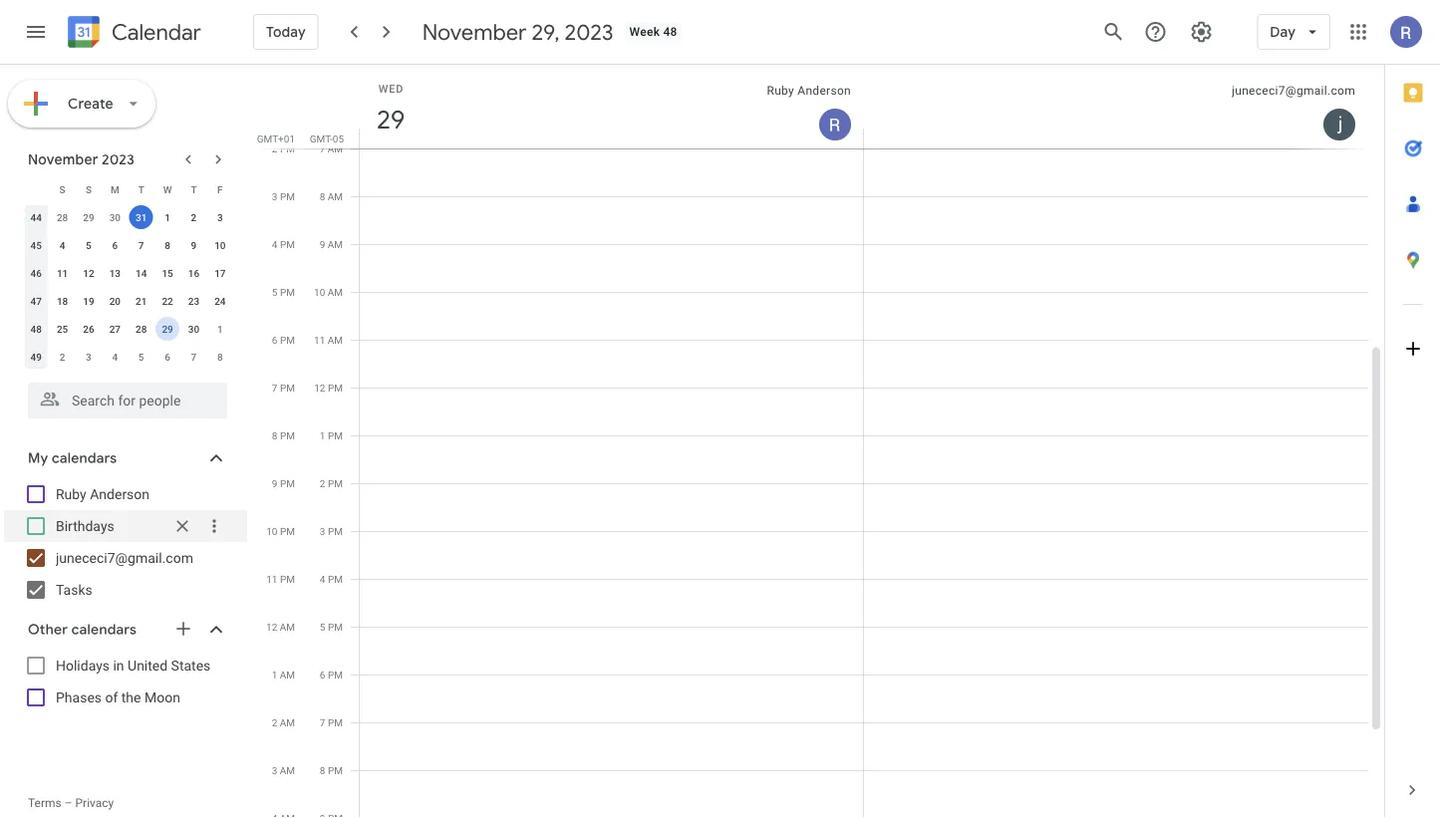 Task type: describe. For each thing, give the bounding box(es) containing it.
holidays in united states
[[56, 657, 211, 674]]

november for november 29, 2023
[[422, 18, 527, 46]]

november for november 2023
[[28, 151, 98, 168]]

16 element
[[182, 261, 206, 285]]

december 3 element
[[77, 345, 101, 369]]

pm left gmt-
[[280, 143, 295, 154]]

calendar heading
[[108, 18, 201, 46]]

m
[[111, 183, 119, 195]]

in
[[113, 657, 124, 674]]

december 4 element
[[103, 345, 127, 369]]

december 1 element
[[208, 317, 232, 341]]

6 left 11 am
[[272, 334, 278, 346]]

8 right 3 am
[[320, 764, 325, 776]]

gmt-05
[[310, 133, 344, 145]]

1 am
[[272, 669, 295, 681]]

18
[[57, 295, 68, 307]]

11 pm
[[266, 573, 295, 585]]

11 am
[[314, 334, 343, 346]]

12 element
[[77, 261, 101, 285]]

2 left gmt-
[[272, 143, 278, 154]]

28 for 28 element
[[136, 323, 147, 335]]

main drawer image
[[24, 20, 48, 44]]

october 29 element
[[77, 205, 101, 229]]

49
[[30, 351, 42, 363]]

birthdays
[[56, 518, 114, 534]]

19 element
[[77, 289, 101, 313]]

3 left december 4 element
[[86, 351, 91, 363]]

anderson inside the 29 "column header"
[[798, 84, 851, 98]]

wed 29
[[375, 82, 404, 136]]

december 2 element
[[50, 345, 74, 369]]

4 right 11 pm
[[320, 573, 325, 585]]

4 left the december 5 element
[[112, 351, 118, 363]]

3 right 10 pm
[[320, 525, 325, 537]]

10 element
[[208, 233, 232, 257]]

0 horizontal spatial 4 pm
[[272, 238, 295, 250]]

1 horizontal spatial 7 pm
[[320, 717, 343, 729]]

24
[[214, 295, 226, 307]]

row containing 44
[[23, 203, 233, 231]]

22
[[162, 295, 173, 307]]

12 for 12 pm
[[314, 382, 325, 394]]

am for 11 am
[[328, 334, 343, 346]]

moon
[[144, 689, 180, 706]]

states
[[171, 657, 211, 674]]

pm right "12 am" at the left bottom
[[328, 621, 343, 633]]

pm right the 2 am
[[328, 717, 343, 729]]

other
[[28, 621, 68, 639]]

phases of the moon
[[56, 689, 180, 706]]

9 for 9 am
[[320, 238, 325, 250]]

13
[[109, 267, 121, 279]]

7 left 05
[[320, 143, 325, 154]]

terms link
[[28, 796, 62, 810]]

2 right 9 pm in the left bottom of the page
[[320, 477, 325, 489]]

create
[[68, 95, 113, 113]]

9 for 9
[[191, 239, 197, 251]]

2 t from the left
[[191, 183, 197, 195]]

pm left 8 am on the left of page
[[280, 190, 295, 202]]

1 vertical spatial 8 pm
[[320, 764, 343, 776]]

3 down the 2 am
[[272, 764, 277, 776]]

0 horizontal spatial 2023
[[102, 151, 135, 168]]

15
[[162, 267, 173, 279]]

8 up the 15 element in the top left of the page
[[165, 239, 170, 251]]

30 element
[[182, 317, 206, 341]]

4 right 45
[[60, 239, 65, 251]]

birthdays list item
[[4, 510, 247, 542]]

today button
[[253, 8, 319, 56]]

8 down 7 am
[[320, 190, 325, 202]]

row containing 46
[[23, 259, 233, 287]]

10 am
[[314, 286, 343, 298]]

15 element
[[156, 261, 179, 285]]

pm left 12 pm
[[280, 382, 295, 394]]

pm up 1 pm
[[328, 382, 343, 394]]

december 5 element
[[129, 345, 153, 369]]

0 vertical spatial 6 pm
[[272, 334, 295, 346]]

30 for "october 30" element
[[109, 211, 121, 223]]

am for 2 am
[[280, 717, 295, 729]]

week
[[629, 25, 660, 39]]

week 48
[[629, 25, 678, 39]]

14
[[136, 267, 147, 279]]

add other calendars image
[[173, 619, 193, 639]]

4 right 10 element
[[272, 238, 278, 250]]

am for 3 am
[[280, 764, 295, 776]]

12 am
[[266, 621, 295, 633]]

ruby inside my calendars list
[[56, 486, 86, 502]]

13 element
[[103, 261, 127, 285]]

my calendars
[[28, 450, 117, 467]]

pm left 10 am
[[280, 286, 295, 298]]

2 left 'december 3' element
[[60, 351, 65, 363]]

9 pm
[[272, 477, 295, 489]]

anderson inside my calendars list
[[90, 486, 150, 502]]

1 t from the left
[[138, 183, 144, 195]]

calendars for other calendars
[[71, 621, 137, 639]]

28 for october 28 element at the top left of the page
[[57, 211, 68, 223]]

9 for 9 pm
[[272, 477, 278, 489]]

pm right "1 am"
[[328, 669, 343, 681]]

w
[[163, 183, 172, 195]]

pm left 9 am
[[280, 238, 295, 250]]

10 for 10 pm
[[266, 525, 278, 537]]

november 29, 2023
[[422, 18, 613, 46]]

december 7 element
[[182, 345, 206, 369]]

am for 10 am
[[328, 286, 343, 298]]

23
[[188, 295, 199, 307]]

settings menu image
[[1189, 20, 1213, 44]]

29 for 29 element
[[162, 323, 173, 335]]

pm left 11 am
[[280, 334, 295, 346]]

1 horizontal spatial 2023
[[565, 18, 613, 46]]

5 up the 12 element
[[86, 239, 91, 251]]

the
[[121, 689, 141, 706]]

0 horizontal spatial 7 pm
[[272, 382, 295, 394]]

27 element
[[103, 317, 127, 341]]

6 right the december 5 element
[[165, 351, 170, 363]]

3 right "f"
[[272, 190, 278, 202]]

united
[[128, 657, 168, 674]]

12 pm
[[314, 382, 343, 394]]

ruby inside the 29 "column header"
[[767, 84, 794, 98]]

11 for 11
[[57, 267, 68, 279]]

29 column header
[[359, 65, 864, 149]]

10 for 10
[[214, 239, 226, 251]]

calendar element
[[64, 12, 201, 56]]

1 for 1 pm
[[320, 430, 325, 442]]

21 element
[[129, 289, 153, 313]]

other calendars
[[28, 621, 137, 639]]

31
[[136, 211, 147, 223]]

6 down "october 30" element
[[112, 239, 118, 251]]

create button
[[8, 80, 155, 128]]

1 vertical spatial 5 pm
[[320, 621, 343, 633]]

20 element
[[103, 289, 127, 313]]

26 element
[[77, 317, 101, 341]]

9 am
[[320, 238, 343, 250]]

calendars for my calendars
[[52, 450, 117, 467]]



Task type: locate. For each thing, give the bounding box(es) containing it.
t
[[138, 183, 144, 195], [191, 183, 197, 195]]

wednesday, november 29 element
[[368, 97, 414, 143]]

24 element
[[208, 289, 232, 313]]

8 up 9 pm in the left bottom of the page
[[272, 430, 278, 442]]

6
[[112, 239, 118, 251], [272, 334, 278, 346], [165, 351, 170, 363], [320, 669, 325, 681]]

f
[[217, 183, 223, 195]]

t right w
[[191, 183, 197, 195]]

2 vertical spatial 12
[[266, 621, 277, 633]]

1 horizontal spatial junececi7@gmail.com
[[1232, 84, 1356, 98]]

1 vertical spatial november
[[28, 151, 98, 168]]

1 horizontal spatial 28
[[136, 323, 147, 335]]

11 element
[[50, 261, 74, 285]]

am for 7 am
[[328, 143, 343, 154]]

11 for 11 pm
[[266, 573, 278, 585]]

am down 8 am on the left of page
[[328, 238, 343, 250]]

0 vertical spatial 8 pm
[[272, 430, 295, 442]]

1 vertical spatial 10
[[314, 286, 325, 298]]

1 right 30 element
[[217, 323, 223, 335]]

5
[[86, 239, 91, 251], [272, 286, 278, 298], [138, 351, 144, 363], [320, 621, 325, 633]]

6 row from the top
[[23, 315, 233, 343]]

12 for 12
[[83, 267, 94, 279]]

1 vertical spatial 7 pm
[[320, 717, 343, 729]]

day button
[[1257, 8, 1331, 56]]

november 2023
[[28, 151, 135, 168]]

1 vertical spatial 12
[[314, 382, 325, 394]]

48 left 25 at top
[[30, 323, 42, 335]]

9 up 10 pm
[[272, 477, 278, 489]]

row containing 47
[[23, 287, 233, 315]]

11
[[57, 267, 68, 279], [314, 334, 325, 346], [266, 573, 278, 585]]

0 vertical spatial ruby
[[767, 84, 794, 98]]

october 28 element
[[50, 205, 74, 229]]

1 pm
[[320, 430, 343, 442]]

row containing 45
[[23, 231, 233, 259]]

7 am
[[320, 143, 343, 154]]

29
[[375, 103, 404, 136], [83, 211, 94, 223], [162, 323, 173, 335]]

28 right 27 element
[[136, 323, 147, 335]]

5 left the december 6 element
[[138, 351, 144, 363]]

am down 9 am
[[328, 286, 343, 298]]

2 vertical spatial 10
[[266, 525, 278, 537]]

2 pm
[[272, 143, 295, 154], [320, 477, 343, 489]]

holidays
[[56, 657, 110, 674]]

6 pm left 11 am
[[272, 334, 295, 346]]

calendars inside dropdown button
[[71, 621, 137, 639]]

1 vertical spatial 48
[[30, 323, 42, 335]]

1 horizontal spatial 4 pm
[[320, 573, 343, 585]]

junececi7@gmail.com down 'day' 'dropdown button' at the right top of the page
[[1232, 84, 1356, 98]]

november 2023 grid
[[19, 175, 233, 371]]

pm right 3 am
[[328, 764, 343, 776]]

None search field
[[0, 375, 247, 419]]

am down 7 am
[[328, 190, 343, 202]]

9 left 10 element
[[191, 239, 197, 251]]

1 for 1 am
[[272, 669, 277, 681]]

pm
[[280, 143, 295, 154], [280, 190, 295, 202], [280, 238, 295, 250], [280, 286, 295, 298], [280, 334, 295, 346], [280, 382, 295, 394], [328, 382, 343, 394], [280, 430, 295, 442], [328, 430, 343, 442], [280, 477, 295, 489], [328, 477, 343, 489], [280, 525, 295, 537], [328, 525, 343, 537], [280, 573, 295, 585], [328, 573, 343, 585], [328, 621, 343, 633], [328, 669, 343, 681], [328, 717, 343, 729], [328, 764, 343, 776]]

privacy link
[[75, 796, 114, 810]]

5 pm
[[272, 286, 295, 298], [320, 621, 343, 633]]

terms
[[28, 796, 62, 810]]

2 horizontal spatial 10
[[314, 286, 325, 298]]

1 vertical spatial junececi7@gmail.com
[[56, 550, 193, 566]]

29,
[[532, 18, 560, 46]]

2023 right '29,'
[[565, 18, 613, 46]]

november
[[422, 18, 527, 46], [28, 151, 98, 168]]

4 pm right 11 pm
[[320, 573, 343, 585]]

1 vertical spatial 30
[[188, 323, 199, 335]]

1 horizontal spatial s
[[86, 183, 92, 195]]

0 vertical spatial 4 pm
[[272, 238, 295, 250]]

8 pm up 9 pm in the left bottom of the page
[[272, 430, 295, 442]]

pm down 10 pm
[[280, 573, 295, 585]]

4 pm
[[272, 238, 295, 250], [320, 573, 343, 585]]

my
[[28, 450, 48, 467]]

pm down 9 pm in the left bottom of the page
[[280, 525, 295, 537]]

47
[[30, 295, 42, 307]]

5 row from the top
[[23, 287, 233, 315]]

9
[[320, 238, 325, 250], [191, 239, 197, 251], [272, 477, 278, 489]]

Search for people text field
[[40, 383, 215, 419]]

0 horizontal spatial 8 pm
[[272, 430, 295, 442]]

44
[[30, 211, 42, 223]]

8 inside december 8 element
[[217, 351, 223, 363]]

am
[[328, 143, 343, 154], [328, 190, 343, 202], [328, 238, 343, 250], [328, 286, 343, 298], [328, 334, 343, 346], [280, 621, 295, 633], [280, 669, 295, 681], [280, 717, 295, 729], [280, 764, 295, 776]]

0 vertical spatial anderson
[[798, 84, 851, 98]]

3 row from the top
[[23, 231, 233, 259]]

8 right december 7 element
[[217, 351, 223, 363]]

other calendars list
[[4, 650, 247, 714]]

5 pm left 10 am
[[272, 286, 295, 298]]

30 right 29 cell on the top left of page
[[188, 323, 199, 335]]

1 down 12 pm
[[320, 430, 325, 442]]

7 left 12 pm
[[272, 382, 278, 394]]

30
[[109, 211, 121, 223], [188, 323, 199, 335]]

am for 8 am
[[328, 190, 343, 202]]

3 pm right 10 pm
[[320, 525, 343, 537]]

0 horizontal spatial 12
[[83, 267, 94, 279]]

am down the 2 am
[[280, 764, 295, 776]]

december 8 element
[[208, 345, 232, 369]]

0 horizontal spatial anderson
[[90, 486, 150, 502]]

29 down wed
[[375, 103, 404, 136]]

pm up 10 pm
[[280, 477, 295, 489]]

junececi7@gmail.com inside column header
[[1232, 84, 1356, 98]]

5 left 10 am
[[272, 286, 278, 298]]

11 up "12 am" at the left bottom
[[266, 573, 278, 585]]

0 horizontal spatial 10
[[214, 239, 226, 251]]

my calendars button
[[4, 443, 247, 474]]

0 horizontal spatial 6 pm
[[272, 334, 295, 346]]

row containing 49
[[23, 343, 233, 371]]

junececi7@gmail.com down 'birthdays' list item
[[56, 550, 193, 566]]

29 cell
[[154, 315, 181, 343]]

12 inside the 12 element
[[83, 267, 94, 279]]

1 vertical spatial 4 pm
[[320, 573, 343, 585]]

row group containing 44
[[23, 203, 233, 371]]

s
[[59, 183, 65, 195], [86, 183, 92, 195]]

1
[[165, 211, 170, 223], [217, 323, 223, 335], [320, 430, 325, 442], [272, 669, 277, 681]]

10 pm
[[266, 525, 295, 537]]

1 vertical spatial 28
[[136, 323, 147, 335]]

pm right 11 pm
[[328, 573, 343, 585]]

1 vertical spatial calendars
[[71, 621, 137, 639]]

0 vertical spatial 29
[[375, 103, 404, 136]]

2 vertical spatial 29
[[162, 323, 173, 335]]

30 for 30 element
[[188, 323, 199, 335]]

row containing 48
[[23, 315, 233, 343]]

1 vertical spatial 6 pm
[[320, 669, 343, 681]]

1 row from the top
[[23, 175, 233, 203]]

10 up 17
[[214, 239, 226, 251]]

11 for 11 am
[[314, 334, 325, 346]]

pm down 1 pm
[[328, 477, 343, 489]]

0 vertical spatial november
[[422, 18, 527, 46]]

23 element
[[182, 289, 206, 313]]

1 horizontal spatial 9
[[272, 477, 278, 489]]

0 horizontal spatial 3 pm
[[272, 190, 295, 202]]

4
[[272, 238, 278, 250], [60, 239, 65, 251], [112, 351, 118, 363], [320, 573, 325, 585]]

calendar
[[112, 18, 201, 46]]

my calendars list
[[4, 478, 247, 606]]

phases
[[56, 689, 102, 706]]

calendars up in
[[71, 621, 137, 639]]

1 horizontal spatial 6 pm
[[320, 669, 343, 681]]

10 inside november 2023 grid
[[214, 239, 226, 251]]

ruby anderson inside my calendars list
[[56, 486, 150, 502]]

tasks
[[56, 582, 92, 598]]

5 right "12 am" at the left bottom
[[320, 621, 325, 633]]

1 s from the left
[[59, 183, 65, 195]]

0 horizontal spatial 9
[[191, 239, 197, 251]]

1 vertical spatial 3 pm
[[320, 525, 343, 537]]

0 vertical spatial 2023
[[565, 18, 613, 46]]

0 horizontal spatial s
[[59, 183, 65, 195]]

12 right "11" element
[[83, 267, 94, 279]]

2 am
[[272, 717, 295, 729]]

1 vertical spatial 29
[[83, 211, 94, 223]]

2 s from the left
[[86, 183, 92, 195]]

3 am
[[272, 764, 295, 776]]

am up the 2 am
[[280, 669, 295, 681]]

28 element
[[129, 317, 153, 341]]

gmt+01
[[257, 133, 295, 145]]

26
[[83, 323, 94, 335]]

8
[[320, 190, 325, 202], [165, 239, 170, 251], [217, 351, 223, 363], [272, 430, 278, 442], [320, 764, 325, 776]]

pm down 12 pm
[[328, 430, 343, 442]]

pm left 1 pm
[[280, 430, 295, 442]]

48
[[663, 25, 678, 39], [30, 323, 42, 335]]

6 pm right "1 am"
[[320, 669, 343, 681]]

25
[[57, 323, 68, 335]]

0 horizontal spatial 2 pm
[[272, 143, 295, 154]]

1 horizontal spatial 8 pm
[[320, 764, 343, 776]]

1 vertical spatial ruby anderson
[[56, 486, 150, 502]]

calendars inside "dropdown button"
[[52, 450, 117, 467]]

1 horizontal spatial 48
[[663, 25, 678, 39]]

day
[[1270, 23, 1296, 41]]

tab list
[[1385, 65, 1440, 762]]

october 31, today element
[[129, 205, 153, 229]]

0 vertical spatial 48
[[663, 25, 678, 39]]

29 for october 29 element
[[83, 211, 94, 223]]

12
[[83, 267, 94, 279], [314, 382, 325, 394], [266, 621, 277, 633]]

other calendars button
[[4, 614, 247, 646]]

row
[[23, 175, 233, 203], [23, 203, 233, 231], [23, 231, 233, 259], [23, 259, 233, 287], [23, 287, 233, 315], [23, 315, 233, 343], [23, 343, 233, 371]]

–
[[64, 796, 72, 810]]

1 vertical spatial 2 pm
[[320, 477, 343, 489]]

48 inside row
[[30, 323, 42, 335]]

29 inside october 29 element
[[83, 211, 94, 223]]

2 horizontal spatial 9
[[320, 238, 325, 250]]

2 horizontal spatial 11
[[314, 334, 325, 346]]

21
[[136, 295, 147, 307]]

7 right the december 6 element
[[191, 351, 197, 363]]

1 horizontal spatial ruby
[[767, 84, 794, 98]]

17 element
[[208, 261, 232, 285]]

junececi7@gmail.com inside my calendars list
[[56, 550, 193, 566]]

ruby anderson
[[767, 84, 851, 98], [56, 486, 150, 502]]

3
[[272, 190, 278, 202], [217, 211, 223, 223], [86, 351, 91, 363], [320, 525, 325, 537], [272, 764, 277, 776]]

11 down 10 am
[[314, 334, 325, 346]]

22 element
[[156, 289, 179, 313]]

31 cell
[[128, 203, 154, 231]]

am up 12 pm
[[328, 334, 343, 346]]

17
[[214, 267, 226, 279]]

0 horizontal spatial november
[[28, 151, 98, 168]]

1 right 31 cell
[[165, 211, 170, 223]]

0 horizontal spatial t
[[138, 183, 144, 195]]

1 horizontal spatial 29
[[162, 323, 173, 335]]

1 vertical spatial ruby
[[56, 486, 86, 502]]

1 vertical spatial anderson
[[90, 486, 150, 502]]

1 horizontal spatial 5 pm
[[320, 621, 343, 633]]

0 horizontal spatial 29
[[83, 211, 94, 223]]

0 horizontal spatial ruby anderson
[[56, 486, 150, 502]]

privacy
[[75, 796, 114, 810]]

0 vertical spatial 5 pm
[[272, 286, 295, 298]]

am for 9 am
[[328, 238, 343, 250]]

0 horizontal spatial 28
[[57, 211, 68, 223]]

2 row from the top
[[23, 203, 233, 231]]

12 down 11 pm
[[266, 621, 277, 633]]

4 pm left 9 am
[[272, 238, 295, 250]]

4 row from the top
[[23, 259, 233, 287]]

am for 1 am
[[280, 669, 295, 681]]

pm right 10 pm
[[328, 525, 343, 537]]

12 for 12 am
[[266, 621, 277, 633]]

2 up 3 am
[[272, 717, 277, 729]]

gmt-
[[310, 133, 333, 145]]

1 horizontal spatial anderson
[[798, 84, 851, 98]]

0 vertical spatial 2 pm
[[272, 143, 295, 154]]

1 horizontal spatial 2 pm
[[320, 477, 343, 489]]

10 up 11 am
[[314, 286, 325, 298]]

8 pm
[[272, 430, 295, 442], [320, 764, 343, 776]]

48 right week
[[663, 25, 678, 39]]

3 down "f"
[[217, 211, 223, 223]]

ruby anderson inside the 29 "column header"
[[767, 84, 851, 98]]

0 horizontal spatial 30
[[109, 211, 121, 223]]

am for 12 am
[[280, 621, 295, 633]]

s left m
[[86, 183, 92, 195]]

46
[[30, 267, 42, 279]]

0 horizontal spatial 11
[[57, 267, 68, 279]]

row containing s
[[23, 175, 233, 203]]

2023
[[565, 18, 613, 46], [102, 151, 135, 168]]

0 vertical spatial 10
[[214, 239, 226, 251]]

1 horizontal spatial 10
[[266, 525, 278, 537]]

29 right 28 element
[[162, 323, 173, 335]]

today
[[266, 23, 306, 41]]

29 element
[[156, 317, 179, 341]]

1 horizontal spatial 12
[[266, 621, 277, 633]]

junececi7@gmail.com column header
[[863, 65, 1368, 149]]

18 element
[[50, 289, 74, 313]]

2 vertical spatial 11
[[266, 573, 278, 585]]

am up "1 am"
[[280, 621, 295, 633]]

7 right the 2 am
[[320, 717, 325, 729]]

0 horizontal spatial 48
[[30, 323, 42, 335]]

row group
[[23, 203, 233, 371]]

am up 3 am
[[280, 717, 295, 729]]

19
[[83, 295, 94, 307]]

0 vertical spatial 30
[[109, 211, 121, 223]]

7 pm
[[272, 382, 295, 394], [320, 717, 343, 729]]

05
[[333, 133, 344, 145]]

9 inside row
[[191, 239, 197, 251]]

2 right october 31, today element
[[191, 211, 197, 223]]

2 pm down 1 pm
[[320, 477, 343, 489]]

s up october 28 element at the top left of the page
[[59, 183, 65, 195]]

7 row from the top
[[23, 343, 233, 371]]

0 horizontal spatial ruby
[[56, 486, 86, 502]]

45
[[30, 239, 42, 251]]

8 am
[[320, 190, 343, 202]]

29 inside wed 29
[[375, 103, 404, 136]]

7 down october 31, today element
[[138, 239, 144, 251]]

1 horizontal spatial ruby anderson
[[767, 84, 851, 98]]

ruby
[[767, 84, 794, 98], [56, 486, 86, 502]]

29 grid
[[255, 65, 1384, 818]]

of
[[105, 689, 118, 706]]

16
[[188, 267, 199, 279]]

terms – privacy
[[28, 796, 114, 810]]

9 up 10 am
[[320, 238, 325, 250]]

28
[[57, 211, 68, 223], [136, 323, 147, 335]]

20
[[109, 295, 121, 307]]

11 inside row
[[57, 267, 68, 279]]

november up october 28 element at the top left of the page
[[28, 151, 98, 168]]

calendars right my
[[52, 450, 117, 467]]

27
[[109, 323, 121, 335]]

12 down 11 am
[[314, 382, 325, 394]]

0 horizontal spatial 5 pm
[[272, 286, 295, 298]]

0 horizontal spatial junececi7@gmail.com
[[56, 550, 193, 566]]

5 pm right "12 am" at the left bottom
[[320, 621, 343, 633]]

0 vertical spatial junececi7@gmail.com
[[1232, 84, 1356, 98]]

6 pm
[[272, 334, 295, 346], [320, 669, 343, 681]]

0 vertical spatial 28
[[57, 211, 68, 223]]

10 up 11 pm
[[266, 525, 278, 537]]

december 6 element
[[156, 345, 179, 369]]

7 pm right the 2 am
[[320, 717, 343, 729]]

0 vertical spatial 12
[[83, 267, 94, 279]]

2
[[272, 143, 278, 154], [191, 211, 197, 223], [60, 351, 65, 363], [320, 477, 325, 489], [272, 717, 277, 729]]

am up 8 am on the left of page
[[328, 143, 343, 154]]

1 vertical spatial 11
[[314, 334, 325, 346]]

0 vertical spatial 11
[[57, 267, 68, 279]]

1 horizontal spatial 11
[[266, 573, 278, 585]]

1 down "12 am" at the left bottom
[[272, 669, 277, 681]]

1 horizontal spatial 30
[[188, 323, 199, 335]]

14 element
[[129, 261, 153, 285]]

25 element
[[50, 317, 74, 341]]

2 horizontal spatial 29
[[375, 103, 404, 136]]

10 for 10 am
[[314, 286, 325, 298]]

1 for the december 1 element
[[217, 323, 223, 335]]

0 vertical spatial 3 pm
[[272, 190, 295, 202]]

7
[[320, 143, 325, 154], [138, 239, 144, 251], [191, 351, 197, 363], [272, 382, 278, 394], [320, 717, 325, 729]]

1 horizontal spatial t
[[191, 183, 197, 195]]

6 right "1 am"
[[320, 669, 325, 681]]

junececi7@gmail.com
[[1232, 84, 1356, 98], [56, 550, 193, 566]]

november left '29,'
[[422, 18, 527, 46]]

wed
[[378, 82, 404, 95]]

1 horizontal spatial november
[[422, 18, 527, 46]]

0 vertical spatial calendars
[[52, 450, 117, 467]]

0 vertical spatial ruby anderson
[[767, 84, 851, 98]]

1 vertical spatial 2023
[[102, 151, 135, 168]]

28 right 44
[[57, 211, 68, 223]]

row group inside november 2023 grid
[[23, 203, 233, 371]]

30 right october 29 element
[[109, 211, 121, 223]]

2 horizontal spatial 12
[[314, 382, 325, 394]]

29 inside 29 element
[[162, 323, 173, 335]]

october 30 element
[[103, 205, 127, 229]]

0 vertical spatial 7 pm
[[272, 382, 295, 394]]

1 horizontal spatial 3 pm
[[320, 525, 343, 537]]



Task type: vqa. For each thing, say whether or not it's contained in the screenshot.


